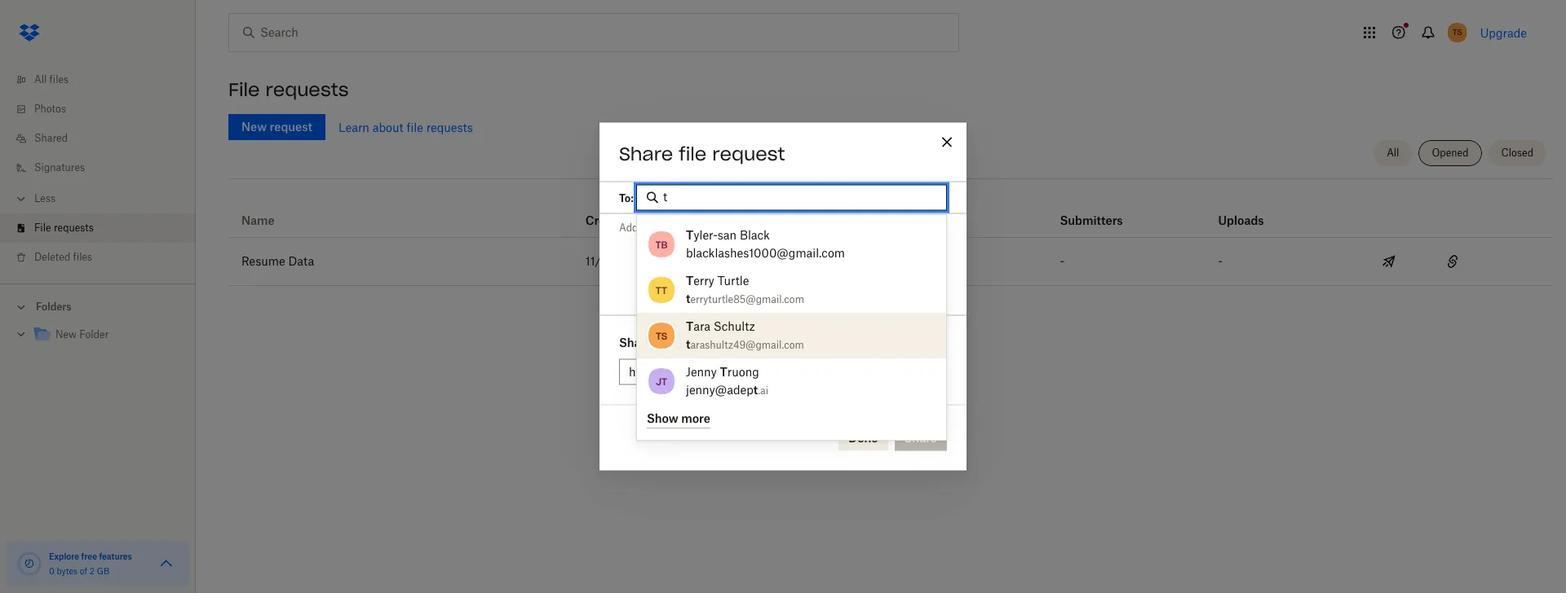 Task type: locate. For each thing, give the bounding box(es) containing it.
list containing all files
[[0, 55, 196, 284]]

jenny@adep
[[686, 383, 753, 397]]

column header
[[1060, 192, 1125, 231], [1218, 192, 1283, 231]]

t right "tb"
[[686, 228, 694, 242]]

send email image
[[1380, 252, 1399, 272]]

closed
[[1501, 147, 1533, 159]]

free
[[81, 552, 97, 562]]

1 horizontal spatial -
[[1060, 254, 1065, 268]]

3 - from the left
[[1218, 254, 1223, 268]]

requests up deleted files
[[54, 222, 94, 234]]

1 horizontal spatial files
[[73, 251, 92, 263]]

0 horizontal spatial files
[[49, 73, 69, 86]]

t inside t ara schultz t arashultz49@gmail.com
[[686, 338, 690, 352]]

deleted
[[34, 251, 70, 263]]

blacklashes1000@gmail.com
[[686, 246, 845, 260]]

files right deleted
[[73, 251, 92, 263]]

1 horizontal spatial file
[[228, 78, 260, 101]]

2 share from the top
[[619, 336, 652, 350]]

t for yler-san black
[[686, 228, 694, 242]]

2 row from the top
[[228, 238, 1553, 286]]

t up share a link instead
[[686, 320, 694, 334]]

2 vertical spatial requests
[[54, 222, 94, 234]]

option up show more button in the bottom of the page
[[637, 359, 946, 405]]

new
[[55, 329, 77, 341]]

0 horizontal spatial column header
[[1060, 192, 1125, 231]]

0 horizontal spatial file
[[407, 120, 423, 134]]

file
[[407, 120, 423, 134], [679, 142, 707, 165]]

share a link instead
[[619, 336, 729, 350]]

share file request
[[619, 142, 785, 165]]

table containing name
[[228, 185, 1553, 286]]

1 horizontal spatial file
[[679, 142, 707, 165]]

less
[[34, 193, 55, 205]]

file left request
[[679, 142, 707, 165]]

show more button
[[647, 409, 937, 429]]

1 share from the top
[[619, 142, 673, 165]]

t ara schultz t arashultz49@gmail.com
[[686, 320, 804, 352]]

opened
[[1432, 147, 1469, 159]]

folders button
[[0, 294, 196, 319]]

done button
[[839, 425, 888, 451]]

option down blacklashes1000@gmail.com
[[637, 268, 946, 313]]

share for share file request
[[619, 142, 673, 165]]

file
[[228, 78, 260, 101], [34, 222, 51, 234]]

of
[[80, 567, 87, 577]]

t inside t erry turtle t erryturtle85@gmail.com
[[686, 292, 690, 306]]

requests inside list item
[[54, 222, 94, 234]]

file requests up deleted files
[[34, 222, 94, 234]]

share file request dialog
[[600, 123, 967, 471]]

t right link
[[686, 338, 690, 352]]

shared link
[[13, 124, 196, 153]]

1 horizontal spatial column header
[[1218, 192, 1283, 231]]

file right the about
[[407, 120, 423, 134]]

all
[[34, 73, 47, 86], [1387, 147, 1399, 159]]

file requests
[[228, 78, 349, 101], [34, 222, 94, 234]]

1 vertical spatial t
[[686, 338, 690, 352]]

share up to:
[[619, 142, 673, 165]]

option
[[637, 222, 946, 268], [637, 268, 946, 313], [637, 313, 946, 359], [637, 359, 946, 405]]

1 vertical spatial share
[[619, 336, 652, 350]]

0 horizontal spatial requests
[[54, 222, 94, 234]]

1 vertical spatial file
[[679, 142, 707, 165]]

requests up learn
[[265, 78, 349, 101]]

option down contact input text field
[[637, 222, 946, 268]]

all left opened
[[1387, 147, 1399, 159]]

folders
[[36, 301, 71, 313]]

files up photos
[[49, 73, 69, 86]]

t right tt
[[686, 292, 690, 306]]

file requests up learn
[[228, 78, 349, 101]]

t up jenny@adep
[[720, 365, 727, 379]]

1 horizontal spatial all
[[1387, 147, 1399, 159]]

0 horizontal spatial file
[[34, 222, 51, 234]]

requests right the about
[[426, 120, 473, 134]]

list
[[0, 55, 196, 284]]

all inside list
[[34, 73, 47, 86]]

share
[[619, 142, 673, 165], [619, 336, 652, 350]]

pro trial element
[[880, 211, 906, 231]]

a
[[655, 336, 661, 350]]

ruong
[[727, 365, 759, 379]]

file inside dialog
[[679, 142, 707, 165]]

t down share a link instead text field
[[753, 383, 758, 397]]

t inside jenny t ruong jenny@adep t .ai
[[753, 383, 758, 397]]

files
[[49, 73, 69, 86], [73, 251, 92, 263]]

1 vertical spatial all
[[1387, 147, 1399, 159]]

0 vertical spatial requests
[[265, 78, 349, 101]]

t
[[686, 228, 694, 242], [686, 274, 694, 288], [686, 320, 694, 334], [720, 365, 727, 379]]

t
[[686, 292, 690, 306], [686, 338, 690, 352], [753, 383, 758, 397]]

t inside the t yler-san black blacklashes1000@gmail.com
[[686, 228, 694, 242]]

1 - from the left
[[823, 254, 827, 268]]

row
[[228, 185, 1553, 238], [228, 238, 1553, 286]]

1 vertical spatial files
[[73, 251, 92, 263]]

files for deleted files
[[73, 251, 92, 263]]

0 vertical spatial all
[[34, 73, 47, 86]]

t inside t ara schultz t arashultz49@gmail.com
[[686, 320, 694, 334]]

about
[[373, 120, 403, 134]]

0 horizontal spatial -
[[823, 254, 827, 268]]

t right tt
[[686, 274, 694, 288]]

option up share a link instead text field
[[637, 313, 946, 359]]

1 vertical spatial file requests
[[34, 222, 94, 234]]

all up photos
[[34, 73, 47, 86]]

all inside button
[[1387, 147, 1399, 159]]

created
[[585, 214, 630, 228]]

2
[[90, 567, 95, 577]]

jenny
[[686, 365, 717, 379]]

requests
[[265, 78, 349, 101], [426, 120, 473, 134], [54, 222, 94, 234]]

folder
[[79, 329, 109, 341]]

link
[[664, 336, 685, 350]]

2 horizontal spatial -
[[1218, 254, 1223, 268]]

photos
[[34, 103, 66, 115]]

t erry turtle t erryturtle85@gmail.com
[[686, 274, 804, 306]]

1 horizontal spatial requests
[[265, 78, 349, 101]]

turtle
[[717, 274, 749, 288]]

0 vertical spatial files
[[49, 73, 69, 86]]

erry
[[694, 274, 714, 288]]

copy link image
[[1443, 252, 1462, 272]]

0 vertical spatial t
[[686, 292, 690, 306]]

features
[[99, 552, 132, 562]]

1 horizontal spatial file requests
[[228, 78, 349, 101]]

2 column header from the left
[[1218, 192, 1283, 231]]

1 row from the top
[[228, 185, 1553, 238]]

all files
[[34, 73, 69, 86]]

2 vertical spatial t
[[753, 383, 758, 397]]

explore free features 0 bytes of 2 gb
[[49, 552, 132, 577]]

1 vertical spatial requests
[[426, 120, 473, 134]]

0
[[49, 567, 54, 577]]

upgrade
[[1480, 26, 1527, 40]]

file requests list item
[[0, 214, 196, 243]]

11/20/2023
[[585, 254, 650, 268]]

t yler-san black blacklashes1000@gmail.com
[[686, 228, 845, 260]]

0 horizontal spatial all
[[34, 73, 47, 86]]

request
[[712, 142, 785, 165]]

1 vertical spatial file
[[34, 222, 51, 234]]

t inside t erry turtle t erryturtle85@gmail.com
[[686, 274, 694, 288]]

-
[[823, 254, 827, 268], [1060, 254, 1065, 268], [1218, 254, 1223, 268]]

san
[[718, 228, 737, 242]]

0 vertical spatial file
[[228, 78, 260, 101]]

4 option from the top
[[637, 359, 946, 405]]

0 vertical spatial file
[[407, 120, 423, 134]]

instead
[[687, 336, 729, 350]]

cell
[[1490, 238, 1553, 285]]

table
[[228, 185, 1553, 286]]

share left a
[[619, 336, 652, 350]]

0 horizontal spatial file requests
[[34, 222, 94, 234]]

0 vertical spatial share
[[619, 142, 673, 165]]



Task type: vqa. For each thing, say whether or not it's contained in the screenshot.
topmost File requests
yes



Task type: describe. For each thing, give the bounding box(es) containing it.
tb
[[655, 239, 668, 251]]

1 option from the top
[[637, 222, 946, 268]]

photos link
[[13, 95, 196, 124]]

bytes
[[57, 567, 78, 577]]

Contact input text field
[[663, 188, 939, 206]]

new folder link
[[33, 325, 183, 347]]

file inside file requests link
[[34, 222, 51, 234]]

less image
[[13, 191, 29, 207]]

shared
[[34, 132, 68, 144]]

row containing resume data
[[228, 238, 1553, 286]]

2 - from the left
[[1060, 254, 1065, 268]]

2 option from the top
[[637, 268, 946, 313]]

share for share a link instead
[[619, 336, 652, 350]]

yler-
[[694, 228, 718, 242]]

t for erry
[[686, 292, 690, 306]]

file requests inside list item
[[34, 222, 94, 234]]

data
[[288, 254, 314, 268]]

schultz
[[714, 320, 755, 334]]

arashultz49@gmail.com
[[690, 339, 804, 352]]

explore
[[49, 552, 79, 562]]

signatures
[[34, 162, 85, 174]]

learn about file requests link
[[339, 120, 473, 134]]

t inside jenny t ruong jenny@adep t .ai
[[720, 365, 727, 379]]

row containing name
[[228, 185, 1553, 238]]

3 option from the top
[[637, 313, 946, 359]]

jenny t ruong jenny@adep t .ai
[[686, 365, 768, 397]]

quota usage element
[[16, 551, 42, 578]]

gb
[[97, 567, 109, 577]]

option containing jenny
[[637, 359, 946, 405]]

jt
[[656, 376, 667, 388]]

tt
[[656, 284, 667, 297]]

file requests link
[[13, 214, 196, 243]]

ts
[[656, 330, 667, 342]]

.ai
[[758, 385, 768, 397]]

all button
[[1374, 140, 1412, 166]]

created button
[[585, 211, 630, 231]]

2 horizontal spatial requests
[[426, 120, 473, 134]]

deleted files link
[[13, 243, 196, 272]]

0 vertical spatial file requests
[[228, 78, 349, 101]]

files for all files
[[49, 73, 69, 86]]

more
[[681, 412, 710, 425]]

t for ara
[[686, 338, 690, 352]]

show more
[[647, 412, 710, 425]]

opened button
[[1419, 140, 1482, 166]]

learn
[[339, 120, 369, 134]]

resume
[[241, 254, 285, 268]]

ara
[[694, 320, 711, 334]]

Add a message (optional) text field
[[600, 214, 967, 313]]

dropbox image
[[13, 16, 46, 49]]

new folder
[[55, 329, 109, 341]]

erryturtle85@gmail.com
[[690, 294, 804, 306]]

closed button
[[1488, 140, 1547, 166]]

resume data
[[241, 254, 314, 268]]

done
[[849, 431, 878, 445]]

show
[[647, 412, 678, 425]]

deleted files
[[34, 251, 92, 263]]

t for erry turtle
[[686, 274, 694, 288]]

learn about file requests
[[339, 120, 473, 134]]

all files link
[[13, 65, 196, 95]]

1 column header from the left
[[1060, 192, 1125, 231]]

black
[[740, 228, 770, 242]]

name
[[241, 214, 275, 228]]

all for all files
[[34, 73, 47, 86]]

all for all
[[1387, 147, 1399, 159]]

upgrade link
[[1480, 26, 1527, 40]]

signatures link
[[13, 153, 196, 183]]

t for ara schultz
[[686, 320, 694, 334]]

Share a link instead text field
[[629, 363, 895, 381]]

to:
[[619, 192, 634, 204]]



